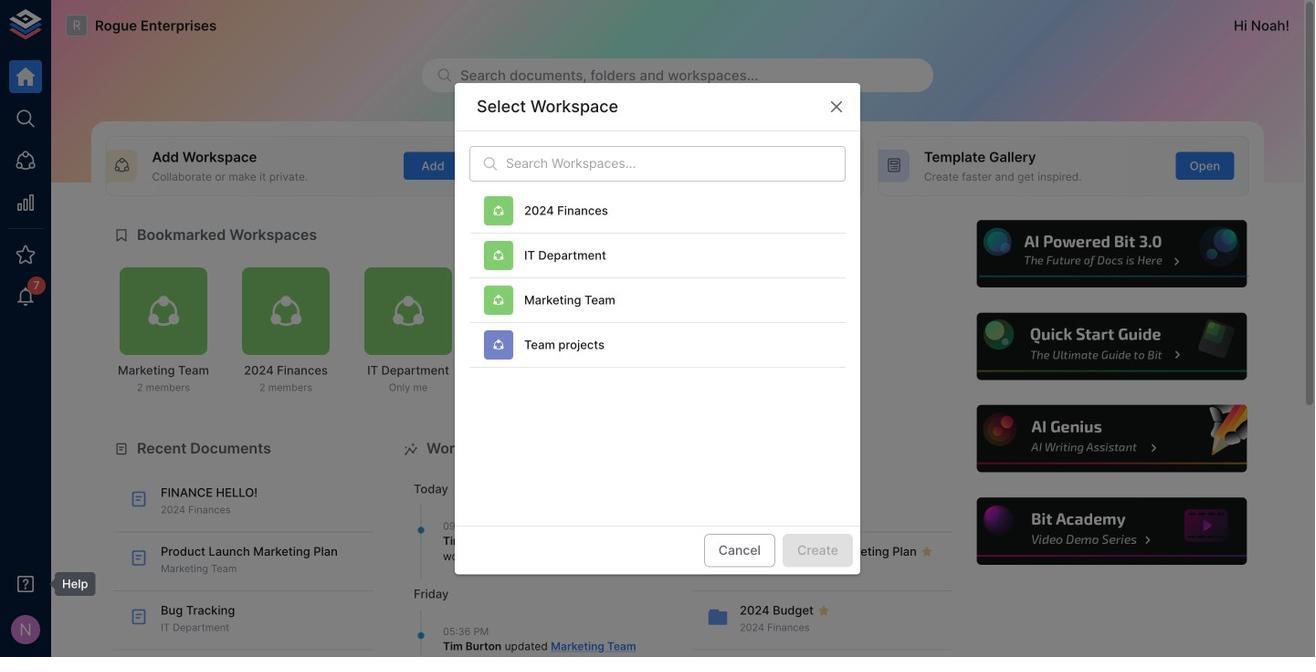 Task type: locate. For each thing, give the bounding box(es) containing it.
4 help image from the top
[[975, 496, 1250, 568]]

1 help image from the top
[[975, 218, 1250, 290]]

tooltip
[[42, 573, 96, 597]]

dialog
[[455, 83, 861, 575]]

2 help image from the top
[[975, 310, 1250, 383]]

help image
[[975, 218, 1250, 290], [975, 310, 1250, 383], [975, 403, 1250, 476], [975, 496, 1250, 568]]

3 help image from the top
[[975, 403, 1250, 476]]



Task type: vqa. For each thing, say whether or not it's contained in the screenshot.
fourth help image from the top of the page
yes



Task type: describe. For each thing, give the bounding box(es) containing it.
Search Workspaces... text field
[[506, 146, 846, 182]]



